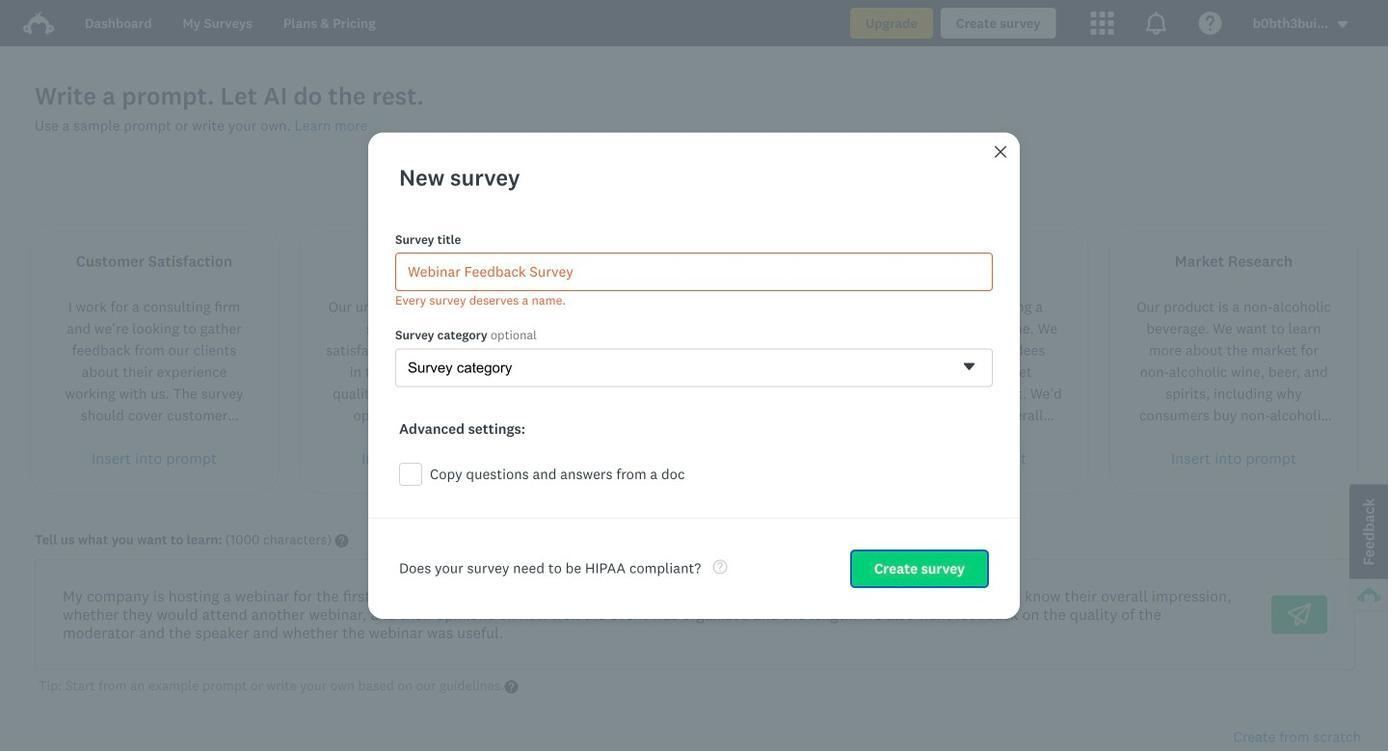 Task type: locate. For each thing, give the bounding box(es) containing it.
None text field
[[47, 572, 1249, 658]]

dialog
[[368, 132, 1020, 619]]

close image
[[993, 144, 1009, 159], [995, 146, 1007, 157]]

products icon image
[[1091, 12, 1115, 35], [1091, 12, 1115, 35]]

airplane icon that submits your build survey with ai prompt image
[[1289, 603, 1312, 626], [1289, 603, 1312, 626]]

help icon image
[[1199, 12, 1223, 35]]

help image
[[713, 560, 727, 574]]

hover for help content image
[[505, 680, 518, 694]]

Survey name field
[[395, 252, 993, 291]]

dropdown arrow icon image
[[1337, 18, 1350, 31], [1338, 21, 1349, 28]]

brand logo image
[[23, 8, 54, 39], [23, 12, 54, 35]]

light bulb with lightning bolt inside showing a new idea image
[[671, 136, 718, 184]]



Task type: vqa. For each thing, say whether or not it's contained in the screenshot.
Language dropdown image at left
no



Task type: describe. For each thing, give the bounding box(es) containing it.
2 brand logo image from the top
[[23, 12, 54, 35]]

hover for help content image
[[335, 534, 349, 548]]

notification center icon image
[[1145, 12, 1169, 35]]

1 brand logo image from the top
[[23, 8, 54, 39]]



